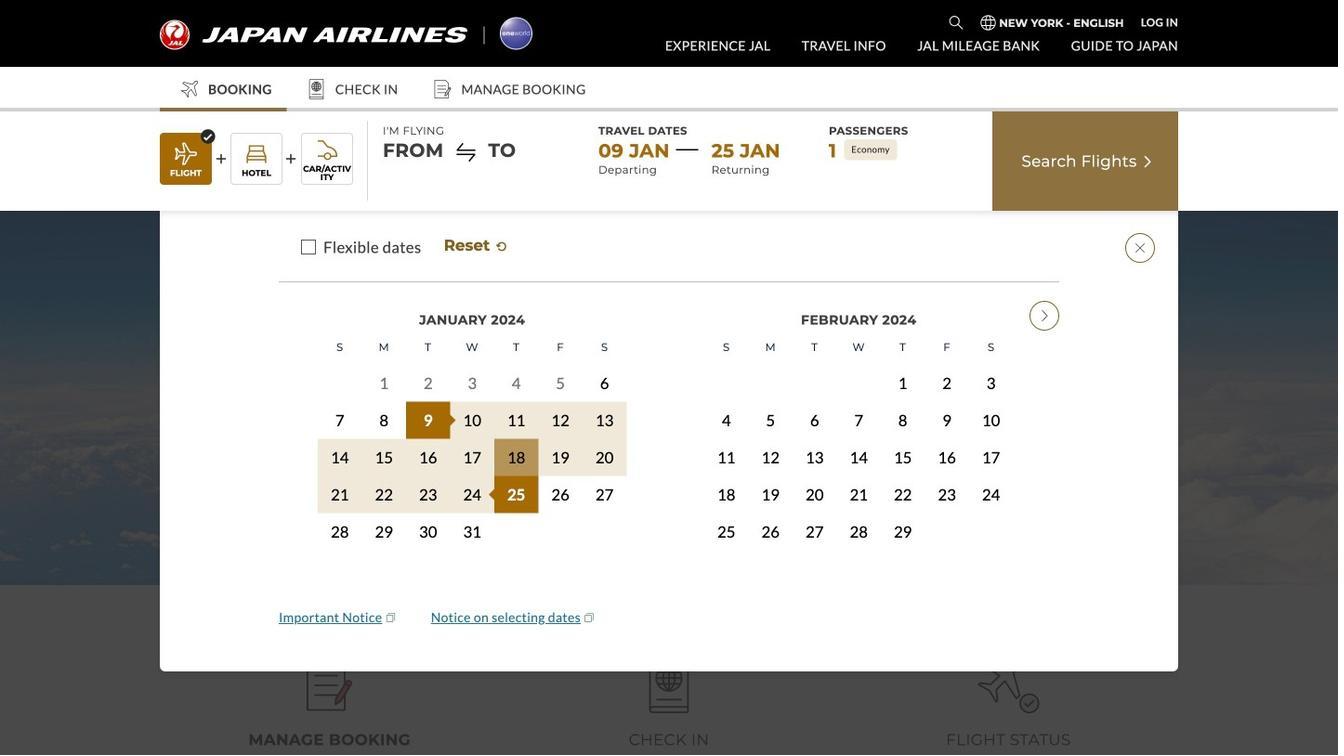 Task type: describe. For each thing, give the bounding box(es) containing it.
japan airlines image
[[160, 20, 468, 50]]

close image
[[1126, 233, 1156, 263]]

monday element for 2nd the thursday "element" from the right
[[362, 330, 406, 365]]

one world image
[[500, 17, 533, 50]]

2 thursday element from the left
[[881, 330, 925, 365]]

wednesday element for 2nd the thursday "element" from the right
[[450, 330, 495, 365]]

reset image
[[495, 239, 510, 254]]

saturday element for friday "element" for 2nd the thursday "element" from the right
[[583, 330, 627, 365]]

tuesday element for monday element for first the thursday "element" from the right
[[793, 330, 837, 365]]

monday element for first the thursday "element" from the right
[[749, 330, 793, 365]]



Task type: locate. For each thing, give the bounding box(es) containing it.
saturday element for first the thursday "element" from the right's friday "element"
[[970, 330, 1014, 365]]

1 friday element from the left
[[539, 330, 583, 365]]

1 horizontal spatial tuesday element
[[793, 330, 837, 365]]

1 horizontal spatial sunday element
[[705, 330, 749, 365]]

monday element
[[362, 330, 406, 365], [749, 330, 793, 365]]

1 tuesday element from the left
[[406, 330, 450, 365]]

0 horizontal spatial saturday element
[[583, 330, 627, 365]]

2 tuesday element from the left
[[793, 330, 837, 365]]

0 horizontal spatial friday element
[[539, 330, 583, 365]]

2 friday element from the left
[[925, 330, 970, 365]]

friday element
[[539, 330, 583, 365], [925, 330, 970, 365]]

1 sunday element from the left
[[318, 330, 362, 365]]

1 horizontal spatial friday element
[[925, 330, 970, 365]]

0 horizontal spatial tuesday element
[[406, 330, 450, 365]]

2 saturday element from the left
[[970, 330, 1014, 365]]

2 sunday element from the left
[[705, 330, 749, 365]]

saturday element
[[583, 330, 627, 365], [970, 330, 1014, 365]]

tuesday element for monday element associated with 2nd the thursday "element" from the right
[[406, 330, 450, 365]]

1 horizontal spatial wednesday element
[[837, 330, 881, 365]]

1 saturday element from the left
[[583, 330, 627, 365]]

1 thursday element from the left
[[495, 330, 539, 365]]

friday element for 2nd the thursday "element" from the right
[[539, 330, 583, 365]]

1 monday element from the left
[[362, 330, 406, 365]]

0 horizontal spatial sunday element
[[318, 330, 362, 365]]

tab list
[[160, 645, 1179, 756]]

1 horizontal spatial monday element
[[749, 330, 793, 365]]

2 wednesday element from the left
[[837, 330, 881, 365]]

sunday element
[[318, 330, 362, 365], [705, 330, 749, 365]]

0 horizontal spatial monday element
[[362, 330, 406, 365]]

wednesday element for first the thursday "element" from the right
[[837, 330, 881, 365]]

sunday element for monday element for first the thursday "element" from the right
[[705, 330, 749, 365]]

0 horizontal spatial wednesday element
[[450, 330, 495, 365]]

tuesday element
[[406, 330, 450, 365], [793, 330, 837, 365]]

thursday element
[[495, 330, 539, 365], [881, 330, 925, 365]]

sunday element for monday element associated with 2nd the thursday "element" from the right
[[318, 330, 362, 365]]

friday element for first the thursday "element" from the right
[[925, 330, 970, 365]]

1 horizontal spatial saturday element
[[970, 330, 1014, 365]]

2 monday element from the left
[[749, 330, 793, 365]]

1 wednesday element from the left
[[450, 330, 495, 365]]

1 horizontal spatial thursday element
[[881, 330, 925, 365]]

wednesday element
[[450, 330, 495, 365], [837, 330, 881, 365]]

0 horizontal spatial thursday element
[[495, 330, 539, 365]]



Task type: vqa. For each thing, say whether or not it's contained in the screenshot.
first Wednesday element from the right
yes



